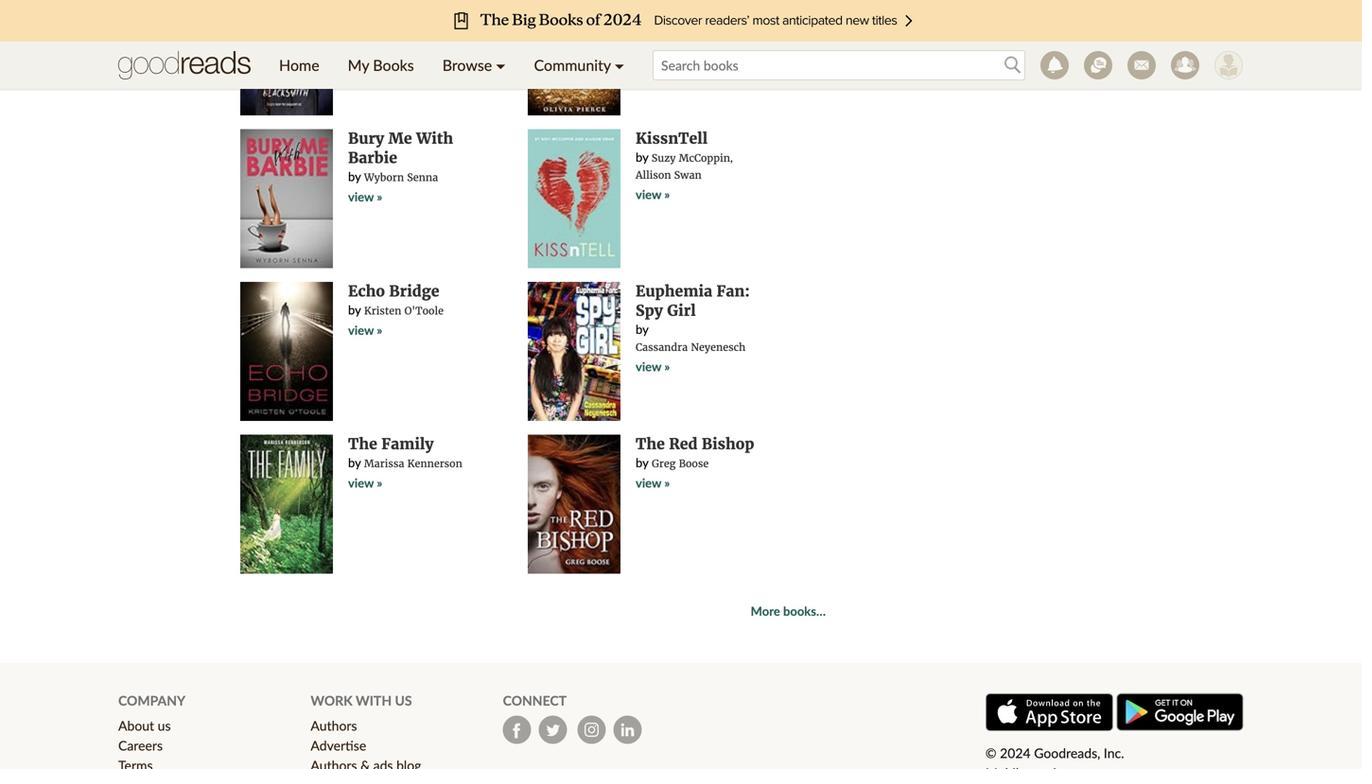 Task type: describe. For each thing, give the bounding box(es) containing it.
allison
[[636, 169, 672, 182]]

community
[[534, 56, 611, 74]]

view » link for the family
[[348, 476, 383, 491]]

view » link for euphemia fan: spy girl
[[636, 359, 670, 374]]

» inside echo bridge by kristen o'toole view »
[[377, 323, 383, 338]]

goodreads on instagram image
[[578, 716, 606, 744]]

my books
[[348, 56, 414, 74]]

by inside the red bishop by greg boose view »
[[636, 455, 649, 470]]

o'toole
[[405, 305, 444, 318]]

work
[[311, 693, 353, 709]]

bury
[[348, 129, 384, 148]]

suzy mccoppin link
[[652, 152, 731, 165]]

» inside euphemia fan: spy girl by cassandra neyenesch view »
[[665, 359, 670, 374]]

euphemia
[[636, 282, 713, 301]]

download app for android image
[[1117, 693, 1245, 731]]

wyborn
[[364, 171, 404, 184]]

senna
[[407, 171, 438, 184]]

echo bridge link
[[348, 282, 440, 301]]

suzy
[[652, 152, 676, 165]]

euphemia fan: spy girl by cassandra neyenesch view »
[[636, 282, 750, 374]]

marissa
[[364, 458, 404, 470]]

view » link down susan
[[348, 56, 383, 71]]

greg
[[652, 458, 676, 470]]

about us link
[[118, 718, 171, 734]]

careers link
[[118, 738, 163, 754]]

with
[[356, 693, 392, 709]]

bridge
[[389, 282, 440, 301]]

bishop
[[702, 435, 755, 454]]

view up the community ▾ dropdown button
[[636, 17, 662, 32]]

kennerson
[[408, 458, 463, 470]]

friend requests image
[[1172, 51, 1200, 80]]

wyborn senna link
[[364, 171, 438, 184]]

the blacksmith image
[[240, 0, 333, 115]]

work with us
[[311, 693, 412, 709]]

my
[[348, 56, 369, 74]]

2024
[[1001, 745, 1031, 761]]

books…
[[784, 604, 826, 619]]

advertise
[[311, 738, 367, 754]]

barbie
[[348, 149, 397, 167]]

view inside the bury me with barbie by wyborn senna view »
[[348, 189, 374, 204]]

view inside kissntell by suzy mccoppin , allison swan view »
[[636, 187, 662, 202]]

» inside the family by marissa kennerson view »
[[377, 476, 383, 491]]

view inside euphemia fan: spy girl by cassandra neyenesch view »
[[636, 359, 662, 374]]

more
[[751, 604, 781, 619]]

browse ▾
[[443, 56, 506, 74]]

the for the red bishop
[[636, 435, 665, 454]]

red
[[669, 435, 698, 454]]

about us careers
[[118, 718, 171, 754]]

susan
[[364, 38, 395, 51]]

kristen
[[364, 305, 402, 318]]

connect
[[503, 693, 567, 709]]

euphemia fan: spy girl image
[[528, 282, 621, 421]]

kissntell image
[[528, 129, 621, 268]]

by inside by susan shultz view »
[[348, 36, 361, 51]]

marissa kennerson link
[[364, 458, 463, 470]]

▾ for community ▾
[[615, 56, 625, 74]]

bury me with barbie image
[[240, 129, 333, 268]]

Search books text field
[[653, 50, 1026, 80]]

echo bridge by kristen o'toole view »
[[348, 282, 444, 338]]

careers
[[118, 738, 163, 754]]

authors link
[[311, 718, 357, 734]]

browse ▾ button
[[428, 42, 520, 89]]

home
[[279, 56, 320, 74]]

download app for ios image
[[986, 694, 1114, 731]]

with
[[416, 129, 453, 148]]

the red bishop link
[[636, 435, 755, 454]]

cassandra neyenesch link
[[636, 341, 746, 354]]

inc.
[[1104, 745, 1125, 761]]

more books…
[[751, 604, 826, 619]]

©
[[986, 745, 997, 761]]

» inside by susan shultz view »
[[377, 56, 383, 71]]

the red bishop image
[[528, 435, 621, 574]]

view » link for kissntell
[[636, 187, 670, 202]]

the in between image
[[528, 0, 621, 115]]

goodreads on facebook image
[[503, 716, 532, 744]]

,
[[731, 150, 733, 164]]

view » link for echo bridge
[[348, 323, 383, 338]]

the family by marissa kennerson view »
[[348, 435, 463, 491]]

view inside the family by marissa kennerson view »
[[348, 476, 374, 491]]



Task type: vqa. For each thing, say whether or not it's contained in the screenshot.
of inside the 'Best Manga of All Time 486 books     —     942 voters'
no



Task type: locate. For each thing, give the bounding box(es) containing it.
by inside the family by marissa kennerson view »
[[348, 455, 361, 470]]

by susan shultz view »
[[348, 36, 430, 71]]

0 horizontal spatial ▾
[[496, 56, 506, 74]]

us inside about us careers
[[158, 718, 171, 734]]

cassandra
[[636, 341, 688, 354]]

community ▾ button
[[520, 42, 639, 89]]

by left the "greg"
[[636, 455, 649, 470]]

view down marissa
[[348, 476, 374, 491]]

us right with
[[395, 693, 412, 709]]

kissntell
[[636, 129, 708, 148]]

1 the from the left
[[348, 435, 377, 454]]

us
[[395, 693, 412, 709], [158, 718, 171, 734]]

1 horizontal spatial ▾
[[615, 56, 625, 74]]

the up the "greg"
[[636, 435, 665, 454]]

view inside echo bridge by kristen o'toole view »
[[348, 323, 374, 338]]

the up marissa
[[348, 435, 377, 454]]

me
[[389, 129, 412, 148]]

the inside the red bishop by greg boose view »
[[636, 435, 665, 454]]

by inside euphemia fan: spy girl by cassandra neyenesch view »
[[636, 322, 649, 337]]

by left marissa
[[348, 455, 361, 470]]

us right the about
[[158, 718, 171, 734]]

▾ right community at the top of the page
[[615, 56, 625, 74]]

community ▾
[[534, 56, 625, 74]]

menu
[[265, 42, 639, 89]]

1 horizontal spatial the
[[636, 435, 665, 454]]

by up my
[[348, 36, 361, 51]]

view down wyborn
[[348, 189, 374, 204]]

fan:
[[717, 282, 750, 301]]

echo bridge image
[[240, 282, 333, 421]]

shultz
[[398, 38, 430, 51]]

allison swan link
[[636, 169, 702, 182]]

▾ inside dropdown button
[[615, 56, 625, 74]]

view »
[[636, 17, 670, 32]]

»
[[665, 17, 670, 32], [377, 56, 383, 71], [665, 187, 670, 202], [377, 189, 383, 204], [377, 323, 383, 338], [665, 359, 670, 374], [377, 476, 383, 491], [665, 476, 670, 491]]

view down the "greg"
[[636, 476, 662, 491]]

boose
[[679, 458, 709, 470]]

by up allison
[[636, 150, 649, 165]]

about
[[118, 718, 154, 734]]

susan shultz link
[[364, 38, 430, 51]]

the for the family
[[348, 435, 377, 454]]

▾ right browse
[[496, 56, 506, 74]]

books
[[373, 56, 414, 74]]

view » link down kristen
[[348, 323, 383, 338]]

0 horizontal spatial the
[[348, 435, 377, 454]]

my books link
[[334, 42, 428, 89]]

» inside the bury me with barbie by wyborn senna view »
[[377, 189, 383, 204]]

by inside echo bridge by kristen o'toole view »
[[348, 302, 361, 318]]

▾ for browse ▾
[[496, 56, 506, 74]]

© 2024 goodreads, inc.
[[986, 745, 1125, 761]]

home link
[[265, 42, 334, 89]]

the red bishop by greg boose view »
[[636, 435, 755, 491]]

bury me with barbie by wyborn senna view »
[[348, 129, 453, 204]]

authors advertise
[[311, 718, 367, 754]]

browse
[[443, 56, 492, 74]]

1 vertical spatial us
[[158, 718, 171, 734]]

authors
[[311, 718, 357, 734]]

mccoppin
[[679, 152, 731, 165]]

kissntell by suzy mccoppin , allison swan view »
[[636, 129, 733, 202]]

goodreads on linkedin image
[[614, 716, 642, 744]]

▾ inside dropdown button
[[496, 56, 506, 74]]

notifications image
[[1041, 51, 1069, 80]]

view » link
[[636, 17, 670, 32], [348, 56, 383, 71], [636, 187, 670, 202], [348, 189, 383, 204], [348, 323, 383, 338], [636, 359, 670, 374], [348, 476, 383, 491], [636, 476, 670, 491]]

0 vertical spatial us
[[395, 693, 412, 709]]

view » link for bury me with barbie
[[348, 189, 383, 204]]

by inside the bury me with barbie by wyborn senna view »
[[348, 169, 361, 184]]

menu containing home
[[265, 42, 639, 89]]

view » link down allison
[[636, 187, 670, 202]]

the family link
[[348, 435, 434, 454]]

inbox image
[[1128, 51, 1157, 80]]

company
[[118, 693, 186, 709]]

2 the from the left
[[636, 435, 665, 454]]

2 ▾ from the left
[[615, 56, 625, 74]]

the
[[348, 435, 377, 454], [636, 435, 665, 454]]

view » link down cassandra
[[636, 359, 670, 374]]

view » link for the red bishop
[[636, 476, 670, 491]]

girl
[[668, 301, 696, 320]]

view inside the red bishop by greg boose view »
[[636, 476, 662, 491]]

view
[[636, 17, 662, 32], [348, 56, 374, 71], [636, 187, 662, 202], [348, 189, 374, 204], [348, 323, 374, 338], [636, 359, 662, 374], [348, 476, 374, 491], [636, 476, 662, 491]]

echo
[[348, 282, 385, 301]]

more books… link
[[751, 604, 826, 619]]

by down echo
[[348, 302, 361, 318]]

euphemia fan: spy girl link
[[636, 282, 750, 320]]

by
[[348, 36, 361, 51], [636, 150, 649, 165], [348, 169, 361, 184], [348, 302, 361, 318], [636, 322, 649, 337], [348, 455, 361, 470], [636, 455, 649, 470]]

Search for books to add to your shelves search field
[[653, 50, 1026, 80]]

the family image
[[240, 435, 333, 574]]

view » link up the community ▾ dropdown button
[[636, 17, 670, 32]]

greg boose link
[[652, 458, 709, 470]]

the inside the family by marissa kennerson view »
[[348, 435, 377, 454]]

view inside by susan shultz view »
[[348, 56, 374, 71]]

goodreads,
[[1035, 745, 1101, 761]]

▾
[[496, 56, 506, 74], [615, 56, 625, 74]]

1 horizontal spatial us
[[395, 693, 412, 709]]

advertise link
[[311, 738, 367, 754]]

view » link down wyborn
[[348, 189, 383, 204]]

view » link down the "greg"
[[636, 476, 670, 491]]

kristen o'toole link
[[364, 305, 444, 318]]

0 horizontal spatial us
[[158, 718, 171, 734]]

kissntell link
[[636, 129, 708, 148]]

by inside kissntell by suzy mccoppin , allison swan view »
[[636, 150, 649, 165]]

spy
[[636, 301, 663, 320]]

view down cassandra
[[636, 359, 662, 374]]

neyenesch
[[691, 341, 746, 354]]

bury me with barbie link
[[348, 129, 453, 167]]

by down "spy"
[[636, 322, 649, 337]]

view » link down marissa
[[348, 476, 383, 491]]

family
[[382, 435, 434, 454]]

ruby anderson image
[[1215, 51, 1244, 80]]

swan
[[675, 169, 702, 182]]

by down barbie
[[348, 169, 361, 184]]

my group discussions image
[[1085, 51, 1113, 80]]

» inside kissntell by suzy mccoppin , allison swan view »
[[665, 187, 670, 202]]

» inside the red bishop by greg boose view »
[[665, 476, 670, 491]]

view down allison
[[636, 187, 662, 202]]

view down susan
[[348, 56, 374, 71]]

1 ▾ from the left
[[496, 56, 506, 74]]

view down kristen
[[348, 323, 374, 338]]

goodreads on twitter image
[[539, 716, 568, 744]]



